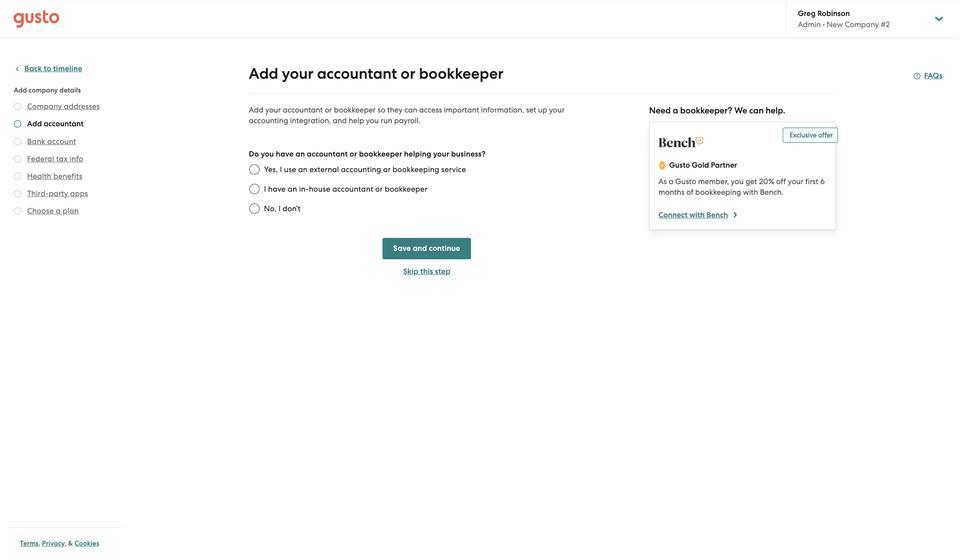 Task type: locate. For each thing, give the bounding box(es) containing it.
1 vertical spatial i
[[264, 185, 266, 194]]

3 check image from the top
[[14, 173, 21, 180]]

bank
[[27, 137, 45, 146]]

bookkeeping down helping
[[393, 165, 439, 174]]

with
[[743, 188, 758, 197], [689, 210, 705, 220]]

check image left health
[[14, 173, 21, 180]]

add for add accountant
[[27, 119, 42, 129]]

can right we
[[749, 105, 764, 116]]

0 vertical spatial with
[[743, 188, 758, 197]]

partner
[[711, 161, 737, 170]]

connect
[[659, 210, 688, 220]]

0 vertical spatial gusto
[[669, 161, 690, 170]]

1 vertical spatial check image
[[14, 120, 21, 128]]

0 horizontal spatial company
[[27, 102, 62, 111]]

do you have an accountant or bookkeeper helping your business?
[[249, 149, 486, 159]]

bookkeeper up help
[[334, 105, 376, 114]]

of
[[686, 188, 694, 197]]

terms , privacy , & cookies
[[20, 540, 99, 548]]

access
[[419, 105, 442, 114]]

you right do
[[261, 149, 274, 159]]

check image for federal
[[14, 155, 21, 163]]

privacy
[[42, 540, 65, 548]]

2 check image from the top
[[14, 120, 21, 128]]

or inside add your accountant or bookkeeper so they can access important information, set up your accounting integration, and help you run payroll.
[[325, 105, 332, 114]]

1 vertical spatial accounting
[[341, 165, 381, 174]]

, left privacy
[[39, 540, 40, 548]]

a for as
[[669, 177, 674, 186]]

you inside as a gusto member, you get 20% off your first 6 months of bookkeeping with bench.
[[731, 177, 744, 186]]

can up payroll.
[[404, 105, 417, 114]]

an left the in-
[[288, 185, 297, 194]]

0 vertical spatial an
[[296, 149, 305, 159]]

bench
[[707, 210, 728, 220]]

I have an in-house accountant or bookkeeper radio
[[244, 179, 264, 199]]

gusto up of
[[675, 177, 696, 186]]

0 vertical spatial bookkeeping
[[393, 165, 439, 174]]

bank account button
[[27, 136, 76, 147]]

1 vertical spatial with
[[689, 210, 705, 220]]

a for choose
[[56, 206, 61, 215]]

company left #2
[[845, 20, 879, 29]]

you inside add your accountant or bookkeeper so they can access important information, set up your accounting integration, and help you run payroll.
[[366, 116, 379, 125]]

1 horizontal spatial you
[[366, 116, 379, 125]]

add inside list
[[27, 119, 42, 129]]

add accountant
[[27, 119, 84, 129]]

addresses
[[64, 102, 100, 111]]

0 horizontal spatial can
[[404, 105, 417, 114]]

0 vertical spatial you
[[366, 116, 379, 125]]

add accountant list
[[14, 101, 123, 218]]

add inside add your accountant or bookkeeper so they can access important information, set up your accounting integration, and help you run payroll.
[[249, 105, 264, 114]]

1 vertical spatial gusto
[[675, 177, 696, 186]]

health benefits
[[27, 172, 82, 181]]

i left use
[[280, 165, 282, 174]]

0 vertical spatial a
[[673, 105, 678, 116]]

accounting inside add your accountant or bookkeeper so they can access important information, set up your accounting integration, and help you run payroll.
[[249, 116, 288, 125]]

1 vertical spatial have
[[268, 185, 286, 194]]

an
[[296, 149, 305, 159], [298, 165, 308, 174], [288, 185, 297, 194]]

Yes, I use an external accounting or bookkeeping service radio
[[244, 160, 264, 179]]

accounting down do you have an accountant or bookkeeper helping your business?
[[341, 165, 381, 174]]

cookies button
[[75, 538, 99, 549]]

0 horizontal spatial and
[[333, 116, 347, 125]]

1 can from the left
[[404, 105, 417, 114]]

a right as
[[669, 177, 674, 186]]

i right no,
[[279, 204, 281, 213]]

we
[[734, 105, 747, 116]]

choose a plan button
[[27, 206, 79, 216]]

gusto
[[669, 161, 690, 170], [675, 177, 696, 186]]

0 horizontal spatial accounting
[[249, 116, 288, 125]]

a inside as a gusto member, you get 20% off your first 6 months of bookkeeping with bench.
[[669, 177, 674, 186]]

bookkeeping
[[393, 165, 439, 174], [695, 188, 741, 197]]

accountant down company addresses
[[44, 119, 84, 129]]

and right save
[[413, 244, 427, 253]]

you
[[366, 116, 379, 125], [261, 149, 274, 159], [731, 177, 744, 186]]

your inside as a gusto member, you get 20% off your first 6 months of bookkeeping with bench.
[[788, 177, 804, 186]]

details
[[60, 86, 81, 94]]

run
[[381, 116, 392, 125]]

check image left the choose
[[14, 207, 21, 215]]

or
[[401, 65, 415, 83], [325, 105, 332, 114], [350, 149, 357, 159], [383, 165, 391, 174], [375, 185, 383, 194]]

back
[[24, 64, 42, 73]]

up
[[538, 105, 547, 114]]

a inside choose a plan button
[[56, 206, 61, 215]]

gusto right gold badge image
[[669, 161, 690, 170]]

check image down add company details
[[14, 103, 21, 110]]

0 vertical spatial company
[[845, 20, 879, 29]]

health benefits button
[[27, 171, 82, 181]]

a for need
[[673, 105, 678, 116]]

and
[[333, 116, 347, 125], [413, 244, 427, 253]]

check image
[[14, 138, 21, 145], [14, 155, 21, 163], [14, 173, 21, 180], [14, 207, 21, 215]]

2 vertical spatial i
[[279, 204, 281, 213]]

step
[[435, 267, 450, 276]]

terms link
[[20, 540, 39, 548]]

or up integration,
[[325, 105, 332, 114]]

accountant up integration,
[[283, 105, 323, 114]]

1 vertical spatial and
[[413, 244, 427, 253]]

gusto gold partner
[[669, 161, 737, 170]]

2 horizontal spatial you
[[731, 177, 744, 186]]

check image left add accountant
[[14, 120, 21, 128]]

0 horizontal spatial you
[[261, 149, 274, 159]]

third-party apps
[[27, 189, 88, 198]]

and left help
[[333, 116, 347, 125]]

#2
[[881, 20, 890, 29]]

1 vertical spatial an
[[298, 165, 308, 174]]

4 check image from the top
[[14, 207, 21, 215]]

have
[[276, 149, 294, 159], [268, 185, 286, 194]]

bookkeeping down member, on the top of the page
[[695, 188, 741, 197]]

1 vertical spatial a
[[669, 177, 674, 186]]

account
[[47, 137, 76, 146]]

1 horizontal spatial with
[[743, 188, 758, 197]]

0 vertical spatial i
[[280, 165, 282, 174]]

you down so
[[366, 116, 379, 125]]

1 , from the left
[[39, 540, 40, 548]]

accountant
[[317, 65, 397, 83], [283, 105, 323, 114], [44, 119, 84, 129], [307, 149, 348, 159], [332, 185, 373, 194]]

, left '&' in the bottom of the page
[[65, 540, 66, 548]]

1 horizontal spatial company
[[845, 20, 879, 29]]

0 vertical spatial accounting
[[249, 116, 288, 125]]

2 vertical spatial check image
[[14, 190, 21, 198]]

bookkeeper?
[[680, 105, 732, 116]]

0 vertical spatial check image
[[14, 103, 21, 110]]

1 horizontal spatial bookkeeping
[[695, 188, 741, 197]]

1 vertical spatial bookkeeping
[[695, 188, 741, 197]]

i up no,
[[264, 185, 266, 194]]

an up use
[[296, 149, 305, 159]]

with left bench
[[689, 210, 705, 220]]

to
[[44, 64, 51, 73]]

accounting up do
[[249, 116, 288, 125]]

have up use
[[276, 149, 294, 159]]

greg
[[798, 9, 816, 18]]

2 can from the left
[[749, 105, 764, 116]]

set
[[526, 105, 536, 114]]

help
[[349, 116, 364, 125]]

home image
[[13, 10, 60, 28]]

1 horizontal spatial accounting
[[341, 165, 381, 174]]

add for add your accountant or bookkeeper so they can access important information, set up your accounting integration, and help you run payroll.
[[249, 105, 264, 114]]

gold badge image
[[659, 160, 666, 171]]

so
[[378, 105, 385, 114]]

with down get
[[743, 188, 758, 197]]

2 check image from the top
[[14, 155, 21, 163]]

skip
[[403, 267, 418, 276]]

2 vertical spatial a
[[56, 206, 61, 215]]

accounting
[[249, 116, 288, 125], [341, 165, 381, 174]]

2 , from the left
[[65, 540, 66, 548]]

can
[[404, 105, 417, 114], [749, 105, 764, 116]]

company
[[845, 20, 879, 29], [27, 102, 62, 111]]

check image left third-
[[14, 190, 21, 198]]

federal tax info
[[27, 154, 83, 163]]

company
[[29, 86, 58, 94]]

1 check image from the top
[[14, 138, 21, 145]]

important
[[444, 105, 479, 114]]

check image left federal
[[14, 155, 21, 163]]

check image left bank at the top
[[14, 138, 21, 145]]

you left get
[[731, 177, 744, 186]]

member,
[[698, 177, 729, 186]]

integration,
[[290, 116, 331, 125]]

1 vertical spatial company
[[27, 102, 62, 111]]

check image for company
[[14, 103, 21, 110]]

0 horizontal spatial ,
[[39, 540, 40, 548]]

a right need
[[673, 105, 678, 116]]

or down "yes, i use an external accounting or bookkeeping service"
[[375, 185, 383, 194]]

company down company at the left of the page
[[27, 102, 62, 111]]

1 horizontal spatial ,
[[65, 540, 66, 548]]

check image for choose
[[14, 207, 21, 215]]

2 vertical spatial you
[[731, 177, 744, 186]]

3 check image from the top
[[14, 190, 21, 198]]

2 vertical spatial an
[[288, 185, 297, 194]]

business?
[[451, 149, 486, 159]]

an right use
[[298, 165, 308, 174]]

timeline
[[53, 64, 82, 73]]

bookkeeper
[[419, 65, 504, 83], [334, 105, 376, 114], [359, 149, 402, 159], [385, 185, 427, 194]]

gold
[[692, 161, 709, 170]]

0 vertical spatial and
[[333, 116, 347, 125]]

accountant inside list
[[44, 119, 84, 129]]

skip this step button
[[383, 266, 471, 277]]

i
[[280, 165, 282, 174], [264, 185, 266, 194], [279, 204, 281, 213]]

have up no, i don't
[[268, 185, 286, 194]]

third-
[[27, 189, 49, 198]]

1 horizontal spatial and
[[413, 244, 427, 253]]

helping
[[404, 149, 431, 159]]

1 horizontal spatial can
[[749, 105, 764, 116]]

a left plan
[[56, 206, 61, 215]]

this
[[420, 267, 433, 276]]

and inside add your accountant or bookkeeper so they can access important information, set up your accounting integration, and help you run payroll.
[[333, 116, 347, 125]]

check image
[[14, 103, 21, 110], [14, 120, 21, 128], [14, 190, 21, 198]]

,
[[39, 540, 40, 548], [65, 540, 66, 548]]

1 check image from the top
[[14, 103, 21, 110]]

bookkeeper down helping
[[385, 185, 427, 194]]

&
[[68, 540, 73, 548]]



Task type: vqa. For each thing, say whether or not it's contained in the screenshot.
bottom you
yes



Task type: describe. For each thing, give the bounding box(es) containing it.
in-
[[299, 185, 309, 194]]

check image for health
[[14, 173, 21, 180]]

they
[[387, 105, 403, 114]]

info
[[70, 154, 83, 163]]

offer
[[818, 131, 833, 139]]

and inside "button"
[[413, 244, 427, 253]]

accountant up external
[[307, 149, 348, 159]]

third-party apps button
[[27, 188, 88, 199]]

don't
[[283, 204, 301, 213]]

6
[[820, 177, 825, 186]]

•
[[823, 20, 825, 29]]

bench.
[[760, 188, 784, 197]]

bookkeeper up important
[[419, 65, 504, 83]]

with inside as a gusto member, you get 20% off your first 6 months of bookkeeping with bench.
[[743, 188, 758, 197]]

cookies
[[75, 540, 99, 548]]

yes, i use an external accounting or bookkeeping service
[[264, 165, 466, 174]]

information,
[[481, 105, 524, 114]]

accountant down "yes, i use an external accounting or bookkeeping service"
[[332, 185, 373, 194]]

bookkeeper up "yes, i use an external accounting or bookkeeping service"
[[359, 149, 402, 159]]

no, i don't
[[264, 204, 301, 213]]

back to timeline button
[[14, 64, 82, 74]]

No, I don't radio
[[244, 199, 264, 218]]

no,
[[264, 204, 277, 213]]

i for yes,
[[280, 165, 282, 174]]

20%
[[759, 177, 774, 186]]

get
[[746, 177, 757, 186]]

health
[[27, 172, 51, 181]]

accountant up so
[[317, 65, 397, 83]]

save and continue
[[393, 244, 460, 253]]

connect with bench
[[659, 210, 728, 220]]

company inside the greg robinson admin • new company #2
[[845, 20, 879, 29]]

bank account
[[27, 137, 76, 146]]

help.
[[766, 105, 785, 116]]

exclusive
[[790, 131, 817, 139]]

0 horizontal spatial bookkeeping
[[393, 165, 439, 174]]

as a gusto member, you get 20% off your first 6 months of bookkeeping with bench.
[[659, 177, 825, 197]]

company inside button
[[27, 102, 62, 111]]

greg robinson admin • new company #2
[[798, 9, 890, 29]]

save and continue button
[[383, 238, 471, 259]]

benefits
[[53, 172, 82, 181]]

i have an in-house accountant or bookkeeper
[[264, 185, 427, 194]]

apps
[[70, 189, 88, 198]]

or up they
[[401, 65, 415, 83]]

or up "yes, i use an external accounting or bookkeeping service"
[[350, 149, 357, 159]]

choose
[[27, 206, 54, 215]]

exclusive offer
[[790, 131, 833, 139]]

yes,
[[264, 165, 278, 174]]

service
[[441, 165, 466, 174]]

bookkeeper inside add your accountant or bookkeeper so they can access important information, set up your accounting integration, and help you run payroll.
[[334, 105, 376, 114]]

robinson
[[818, 9, 850, 18]]

0 horizontal spatial with
[[689, 210, 705, 220]]

house
[[309, 185, 330, 194]]

or down do you have an accountant or bookkeeper helping your business?
[[383, 165, 391, 174]]

federal tax info button
[[27, 153, 83, 164]]

privacy link
[[42, 540, 65, 548]]

an for external
[[298, 165, 308, 174]]

back to timeline
[[24, 64, 82, 73]]

months
[[659, 188, 685, 197]]

as
[[659, 177, 667, 186]]

gusto inside as a gusto member, you get 20% off your first 6 months of bookkeeping with bench.
[[675, 177, 696, 186]]

faqs
[[924, 71, 943, 81]]

an for accountant
[[296, 149, 305, 159]]

add for add your accountant or bookkeeper
[[249, 65, 278, 83]]

use
[[284, 165, 296, 174]]

faqs button
[[914, 71, 943, 81]]

first
[[805, 177, 818, 186]]

save
[[393, 244, 411, 253]]

continue
[[429, 244, 460, 253]]

party
[[49, 189, 68, 198]]

i for no,
[[279, 204, 281, 213]]

check image for third-
[[14, 190, 21, 198]]

need a bookkeeper? we can help.
[[649, 105, 785, 116]]

new
[[827, 20, 843, 29]]

off
[[776, 177, 786, 186]]

add for add company details
[[14, 86, 27, 94]]

1 vertical spatial you
[[261, 149, 274, 159]]

add your accountant or bookkeeper
[[249, 65, 504, 83]]

accountant inside add your accountant or bookkeeper so they can access important information, set up your accounting integration, and help you run payroll.
[[283, 105, 323, 114]]

skip this step
[[403, 267, 450, 276]]

plan
[[63, 206, 79, 215]]

bookkeeping inside as a gusto member, you get 20% off your first 6 months of bookkeeping with bench.
[[695, 188, 741, 197]]

can inside add your accountant or bookkeeper so they can access important information, set up your accounting integration, and help you run payroll.
[[404, 105, 417, 114]]

company addresses
[[27, 102, 100, 111]]

payroll.
[[394, 116, 421, 125]]

add your accountant or bookkeeper so they can access important information, set up your accounting integration, and help you run payroll.
[[249, 105, 565, 125]]

company addresses button
[[27, 101, 100, 112]]

federal
[[27, 154, 54, 163]]

terms
[[20, 540, 39, 548]]

do
[[249, 149, 259, 159]]

add company details
[[14, 86, 81, 94]]

0 vertical spatial have
[[276, 149, 294, 159]]

check image for bank
[[14, 138, 21, 145]]

admin
[[798, 20, 821, 29]]

external
[[310, 165, 339, 174]]

tax
[[56, 154, 68, 163]]



